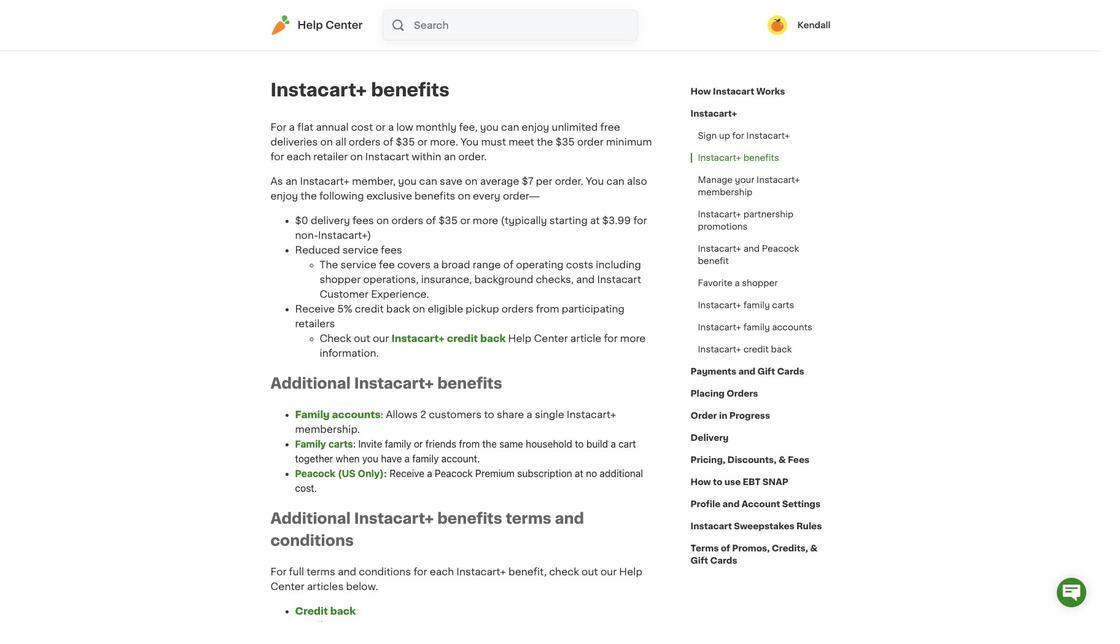 Task type: locate. For each thing, give the bounding box(es) containing it.
instacart+ credit back link up payments and gift cards
[[691, 339, 800, 361]]

accounts up membership.
[[332, 410, 381, 419]]

payments
[[691, 367, 737, 376]]

instacart down profile at the right of the page
[[691, 522, 732, 531]]

2 vertical spatial the
[[483, 439, 497, 450]]

1 horizontal spatial from
[[536, 304, 559, 314]]

can left also
[[607, 176, 625, 186]]

how for how instacart works
[[691, 87, 711, 96]]

2 vertical spatial credit
[[744, 345, 769, 354]]

instacart sweepstakes rules link
[[691, 515, 822, 538]]

0 vertical spatial center
[[326, 20, 363, 30]]

1 vertical spatial center
[[534, 334, 568, 343]]

0 horizontal spatial fees
[[353, 216, 374, 225]]

1 horizontal spatial order.
[[555, 176, 584, 186]]

$3.99
[[603, 216, 631, 225]]

1 horizontal spatial accounts
[[772, 323, 813, 332]]

or down as an instacart+ member, you can save on average $7 per order. you can also enjoy the following exclusive benefits on every order—
[[460, 216, 470, 225]]

to inside : allows 2 customers to share a single instacart+ membership.
[[484, 410, 494, 419]]

1 vertical spatial our
[[601, 567, 617, 577]]

1 horizontal spatial you
[[586, 176, 604, 186]]

0 horizontal spatial you
[[362, 453, 379, 464]]

peacock down the together in the left bottom of the page
[[295, 468, 336, 479]]

for up deliveries
[[271, 122, 287, 132]]

1 vertical spatial terms
[[307, 567, 335, 577]]

how instacart works
[[691, 87, 785, 96]]

order.
[[458, 152, 487, 162], [555, 176, 584, 186]]

0 horizontal spatial an
[[286, 176, 298, 186]]

: left allows on the bottom left
[[381, 410, 383, 419]]

additional instacart+ benefits
[[271, 377, 502, 391]]

benefits inside "additional instacart+ benefits terms and conditions"
[[438, 512, 502, 526]]

and down use
[[723, 500, 740, 509]]

0 horizontal spatial from
[[459, 439, 480, 450]]

1 vertical spatial the
[[301, 191, 317, 201]]

0 vertical spatial accounts
[[772, 323, 813, 332]]

1 horizontal spatial to
[[575, 439, 584, 450]]

1 horizontal spatial you
[[398, 176, 417, 186]]

1 horizontal spatial carts
[[772, 301, 795, 310]]

0 horizontal spatial terms
[[307, 567, 335, 577]]

account
[[742, 500, 781, 509]]

2 how from the top
[[691, 478, 711, 487]]

1 horizontal spatial peacock
[[435, 468, 473, 479]]

on down exclusive
[[377, 216, 389, 225]]

each down "additional instacart+ benefits terms and conditions" at the bottom of page
[[430, 567, 454, 577]]

: inside : allows 2 customers to share a single instacart+ membership.
[[381, 410, 383, 419]]

instacart+ inside for full terms and conditions for each instacart+ benefit, check out our help center articles below.
[[457, 567, 506, 577]]

on inside the receive 5% credit back on eligible pickup orders from participating retailers
[[413, 304, 425, 314]]

you inside : invite family or friends from the same household to build a cart together when you have a family account.
[[362, 453, 379, 464]]

1 vertical spatial out
[[582, 567, 598, 577]]

0 horizontal spatial out
[[354, 334, 370, 343]]

1 horizontal spatial orders
[[392, 216, 424, 225]]

credit inside the receive 5% credit back on eligible pickup orders from participating retailers
[[355, 304, 384, 314]]

instacart inside 'link'
[[713, 87, 755, 96]]

back down experience.
[[386, 304, 410, 314]]

0 horizontal spatial carts
[[329, 439, 353, 450]]

and down subscription
[[555, 512, 584, 526]]

1 vertical spatial you
[[586, 176, 604, 186]]

1 vertical spatial fees
[[381, 245, 402, 255]]

retailers
[[295, 319, 335, 329]]

and inside the instacart+ and peacock benefit
[[744, 245, 760, 253]]

0 vertical spatial you
[[480, 122, 499, 132]]

orders down cost at top left
[[349, 137, 381, 147]]

a inside receive a peacock premium subscription at no additional cost.
[[427, 468, 432, 479]]

2 horizontal spatial you
[[480, 122, 499, 132]]

0 vertical spatial additional
[[271, 377, 351, 391]]

center for help center
[[326, 20, 363, 30]]

an down more.
[[444, 152, 456, 162]]

service
[[343, 245, 378, 255], [341, 260, 377, 270]]

manage your instacart+ membership
[[698, 176, 800, 197]]

center inside 'link'
[[326, 20, 363, 30]]

1 vertical spatial accounts
[[332, 410, 381, 419]]

share
[[497, 410, 524, 419]]

for inside for full terms and conditions for each instacart+ benefit, check out our help center articles below.
[[271, 567, 287, 577]]

2 family from the top
[[295, 439, 326, 450]]

: invite family or friends from the same household to build a cart together when you have a family account.
[[295, 439, 636, 464]]

you inside for a flat annual cost or a low monthly fee, you can enjoy unlimited free deliveries on all orders of $35 or more. you must meet the $35 order minimum for each retailer on instacart within an order.
[[461, 137, 479, 147]]

article
[[571, 334, 602, 343]]

orders down exclusive
[[392, 216, 424, 225]]

family carts
[[295, 439, 353, 450]]

you inside for a flat annual cost or a low monthly fee, you can enjoy unlimited free deliveries on all orders of $35 or more. you must meet the $35 order minimum for each retailer on instacart within an order.
[[480, 122, 499, 132]]

as an instacart+ member, you can save on average $7 per order. you can also enjoy the following exclusive benefits on every order—
[[271, 176, 647, 201]]

kendall link
[[768, 15, 831, 35]]

from down checks,
[[536, 304, 559, 314]]

1 horizontal spatial &
[[810, 544, 818, 553]]

benefits down the save
[[415, 191, 456, 201]]

terms inside for full terms and conditions for each instacart+ benefit, check out our help center articles below.
[[307, 567, 335, 577]]

you up exclusive
[[398, 176, 417, 186]]

0 vertical spatial from
[[536, 304, 559, 314]]

our
[[373, 334, 389, 343], [601, 567, 617, 577]]

receive inside receive a peacock premium subscription at no additional cost.
[[390, 468, 425, 479]]

each down deliveries
[[287, 152, 311, 162]]

1 vertical spatial to
[[575, 439, 584, 450]]

peacock down 'instacart+ partnership promotions' link
[[762, 245, 799, 253]]

0 horizontal spatial cards
[[710, 557, 738, 565]]

1 horizontal spatial more
[[620, 334, 646, 343]]

help
[[298, 20, 323, 30], [508, 334, 532, 343], [619, 567, 643, 577]]

how up profile at the right of the page
[[691, 478, 711, 487]]

must
[[481, 137, 506, 147]]

fees up fee
[[381, 245, 402, 255]]

the inside as an instacart+ member, you can save on average $7 per order. you can also enjoy the following exclusive benefits on every order—
[[301, 191, 317, 201]]

0 vertical spatial our
[[373, 334, 389, 343]]

for inside for a flat annual cost or a low monthly fee, you can enjoy unlimited free deliveries on all orders of $35 or more. you must meet the $35 order minimum for each retailer on instacart within an order.
[[271, 122, 287, 132]]

$7
[[522, 176, 534, 186]]

& inside terms of promos, credits, & gift cards
[[810, 544, 818, 553]]

carts up when
[[329, 439, 353, 450]]

center inside help center article for more information.
[[534, 334, 568, 343]]

1 vertical spatial how
[[691, 478, 711, 487]]

1 vertical spatial conditions
[[359, 567, 411, 577]]

receive for 5%
[[295, 304, 335, 314]]

and
[[744, 245, 760, 253], [576, 275, 595, 284], [739, 367, 756, 376], [723, 500, 740, 509], [555, 512, 584, 526], [338, 567, 356, 577]]

0 horizontal spatial help
[[298, 20, 323, 30]]

for for for full terms and conditions for each instacart+ benefit, check out our help center articles below.
[[271, 567, 287, 577]]

0 vertical spatial enjoy
[[522, 122, 549, 132]]

a inside $0 delivery fees on orders of $35 or more (typically starting at $3.99 for non-instacart+) reduced service fees the service fee covers a broad range of operating costs including shopper operations, insurance, background checks, and instacart customer experience.
[[433, 260, 439, 270]]

$35
[[396, 137, 415, 147], [556, 137, 575, 147], [439, 216, 458, 225]]

credit back link
[[295, 606, 356, 616]]

you down the invite
[[362, 453, 379, 464]]

cards inside terms of promos, credits, & gift cards
[[710, 557, 738, 565]]

out inside for full terms and conditions for each instacart+ benefit, check out our help center articles below.
[[582, 567, 598, 577]]

0 vertical spatial carts
[[772, 301, 795, 310]]

1 vertical spatial more
[[620, 334, 646, 343]]

per
[[536, 176, 553, 186]]

starting
[[550, 216, 588, 225]]

to left build
[[575, 439, 584, 450]]

a down friends
[[427, 468, 432, 479]]

how up instacart+ link
[[691, 87, 711, 96]]

our inside for full terms and conditions for each instacart+ benefit, check out our help center articles below.
[[601, 567, 617, 577]]

instacart+ up flat at the left top
[[271, 81, 367, 99]]

how inside how instacart works 'link'
[[691, 87, 711, 96]]

orders down background
[[502, 304, 534, 314]]

instacart+ credit back link
[[392, 334, 506, 343], [691, 339, 800, 361]]

order
[[577, 137, 604, 147]]

more down every
[[473, 216, 498, 225]]

0 horizontal spatial more
[[473, 216, 498, 225]]

0 horizontal spatial instacart+ benefits
[[271, 81, 450, 99]]

receive down the have
[[390, 468, 425, 479]]

0 vertical spatial family
[[295, 410, 330, 419]]

1 vertical spatial additional
[[271, 512, 351, 526]]

peacock (us only):
[[295, 468, 387, 479]]

of down as an instacart+ member, you can save on average $7 per order. you can also enjoy the following exclusive benefits on every order—
[[426, 216, 436, 225]]

of inside for a flat annual cost or a low monthly fee, you can enjoy unlimited free deliveries on all orders of $35 or more. you must meet the $35 order minimum for each retailer on instacart within an order.
[[383, 137, 393, 147]]

order—
[[503, 191, 540, 201]]

0 horizontal spatial peacock
[[295, 468, 336, 479]]

receive 5% credit back on eligible pickup orders from participating retailers
[[295, 304, 625, 329]]

family accounts link
[[295, 410, 381, 419]]

0 horizontal spatial orders
[[349, 137, 381, 147]]

terms
[[691, 544, 719, 553]]

gift down terms
[[691, 557, 708, 565]]

payments and gift cards
[[691, 367, 805, 376]]

family
[[295, 410, 330, 419], [295, 439, 326, 450]]

1 horizontal spatial an
[[444, 152, 456, 162]]

0 horizontal spatial each
[[287, 152, 311, 162]]

0 horizontal spatial credit
[[355, 304, 384, 314]]

center for help center article for more information.
[[534, 334, 568, 343]]

2 vertical spatial help
[[619, 567, 643, 577]]

0 horizontal spatial center
[[271, 582, 305, 591]]

help center
[[298, 20, 363, 30]]

help inside 'link'
[[298, 20, 323, 30]]

2 vertical spatial you
[[362, 453, 379, 464]]

free
[[601, 122, 620, 132]]

also
[[627, 176, 647, 186]]

more inside help center article for more information.
[[620, 334, 646, 343]]

benefits
[[371, 81, 450, 99], [744, 154, 779, 162], [415, 191, 456, 201], [438, 377, 502, 391], [438, 512, 502, 526]]

1 vertical spatial enjoy
[[271, 191, 298, 201]]

conditions up the below.
[[359, 567, 411, 577]]

ebt
[[743, 478, 761, 487]]

0 vertical spatial an
[[444, 152, 456, 162]]

enjoy down as in the left top of the page
[[271, 191, 298, 201]]

pickup
[[466, 304, 499, 314]]

1 horizontal spatial out
[[582, 567, 598, 577]]

0 vertical spatial how
[[691, 87, 711, 96]]

back inside the receive 5% credit back on eligible pickup orders from participating retailers
[[386, 304, 410, 314]]

instacart+ credit back link down the receive 5% credit back on eligible pickup orders from participating retailers
[[392, 334, 506, 343]]

instacart+ up 'following'
[[300, 176, 350, 186]]

credits,
[[772, 544, 808, 553]]

a up the insurance,
[[433, 260, 439, 270]]

0 vertical spatial you
[[461, 137, 479, 147]]

at
[[590, 216, 600, 225], [575, 468, 584, 479]]

you down order
[[586, 176, 604, 186]]

additional inside "additional instacart+ benefits terms and conditions"
[[271, 512, 351, 526]]

0 horizontal spatial our
[[373, 334, 389, 343]]

additional up family accounts link
[[271, 377, 351, 391]]

or inside $0 delivery fees on orders of $35 or more (typically starting at $3.99 for non-instacart+) reduced service fees the service fee covers a broad range of operating costs including shopper operations, insurance, background checks, and instacart customer experience.
[[460, 216, 470, 225]]

and down the costs
[[576, 275, 595, 284]]

sweepstakes
[[734, 522, 795, 531]]

additional down cost.
[[271, 512, 351, 526]]

each inside for full terms and conditions for each instacart+ benefit, check out our help center articles below.
[[430, 567, 454, 577]]

1 for from the top
[[271, 122, 287, 132]]

instacart+ up allows on the bottom left
[[354, 377, 434, 391]]

shopper inside favorite a shopper link
[[742, 279, 778, 288]]

sign up for instacart+ link
[[691, 125, 798, 147]]

2 vertical spatial center
[[271, 582, 305, 591]]

instacart+ inside "additional instacart+ benefits terms and conditions"
[[354, 512, 434, 526]]

benefits up low at the left
[[371, 81, 450, 99]]

family down friends
[[412, 453, 439, 464]]

: left the invite
[[353, 439, 356, 450]]

$35 down as an instacart+ member, you can save on average $7 per order. you can also enjoy the following exclusive benefits on every order—
[[439, 216, 458, 225]]

1 horizontal spatial :
[[381, 410, 383, 419]]

for down deliveries
[[271, 152, 284, 162]]

0 vertical spatial &
[[779, 456, 786, 464]]

1 horizontal spatial conditions
[[359, 567, 411, 577]]

credit back
[[295, 606, 356, 616]]

family up the have
[[385, 439, 411, 450]]

for down "additional instacart+ benefits terms and conditions" at the bottom of page
[[414, 567, 427, 577]]

membership.
[[295, 424, 360, 434]]

from inside the receive 5% credit back on eligible pickup orders from participating retailers
[[536, 304, 559, 314]]

for right the article
[[604, 334, 618, 343]]

the
[[320, 260, 338, 270]]

0 vertical spatial each
[[287, 152, 311, 162]]

0 vertical spatial gift
[[758, 367, 775, 376]]

minimum
[[606, 137, 652, 147]]

1 horizontal spatial the
[[483, 439, 497, 450]]

1 horizontal spatial $35
[[439, 216, 458, 225]]

1 vertical spatial service
[[341, 260, 377, 270]]

0 vertical spatial at
[[590, 216, 600, 225]]

receive up retailers
[[295, 304, 335, 314]]

1 family from the top
[[295, 410, 330, 419]]

of up member, in the left top of the page
[[383, 137, 393, 147]]

allows
[[386, 410, 418, 419]]

you down fee, in the top left of the page
[[461, 137, 479, 147]]

instacart+ up benefit on the right of page
[[698, 245, 742, 253]]

how inside 'how to use ebt snap' link
[[691, 478, 711, 487]]

out right "check"
[[582, 567, 598, 577]]

1 horizontal spatial instacart+ benefits
[[698, 154, 779, 162]]

instacart
[[713, 87, 755, 96], [365, 152, 409, 162], [598, 275, 641, 284], [691, 522, 732, 531]]

instacart up instacart+ link
[[713, 87, 755, 96]]

how for how to use ebt snap
[[691, 478, 711, 487]]

receive
[[295, 304, 335, 314], [390, 468, 425, 479]]

1 horizontal spatial receive
[[390, 468, 425, 479]]

orders inside $0 delivery fees on orders of $35 or more (typically starting at $3.99 for non-instacart+) reduced service fees the service fee covers a broad range of operating costs including shopper operations, insurance, background checks, and instacart customer experience.
[[392, 216, 424, 225]]

instacart+ inside the manage your instacart+ membership
[[757, 176, 800, 184]]

credit
[[355, 304, 384, 314], [447, 334, 478, 343], [744, 345, 769, 354]]

sign
[[698, 131, 717, 140]]

premium
[[475, 468, 515, 479]]

1 how from the top
[[691, 87, 711, 96]]

back down articles
[[330, 606, 356, 616]]

covers
[[398, 260, 431, 270]]

instacart+ right your
[[757, 176, 800, 184]]

2
[[420, 410, 426, 419]]

profile
[[691, 500, 721, 509]]

conditions up full
[[271, 534, 354, 548]]

help inside help center article for more information.
[[508, 334, 532, 343]]

to left share
[[484, 410, 494, 419]]

check
[[320, 334, 351, 343]]

following
[[319, 191, 364, 201]]

0 horizontal spatial to
[[484, 410, 494, 419]]

full
[[289, 567, 304, 577]]

1 vertical spatial order.
[[555, 176, 584, 186]]

family down instacart+ family carts link
[[744, 323, 770, 332]]

0 vertical spatial conditions
[[271, 534, 354, 548]]

0 horizontal spatial shopper
[[320, 275, 361, 284]]

$35 inside $0 delivery fees on orders of $35 or more (typically starting at $3.99 for non-instacart+) reduced service fees the service fee covers a broad range of operating costs including shopper operations, insurance, background checks, and instacart customer experience.
[[439, 216, 458, 225]]

0 vertical spatial out
[[354, 334, 370, 343]]

2 for from the top
[[271, 567, 287, 577]]

can up meet
[[501, 122, 519, 132]]

instacart+ down only):
[[354, 512, 434, 526]]

of right terms
[[721, 544, 730, 553]]

instacart+ inside : allows 2 customers to share a single instacart+ membership.
[[567, 410, 616, 419]]

1 horizontal spatial enjoy
[[522, 122, 549, 132]]

more
[[473, 216, 498, 225], [620, 334, 646, 343]]

cost.
[[295, 483, 317, 494]]

back down instacart+ family accounts
[[771, 345, 792, 354]]

you inside as an instacart+ member, you can save on average $7 per order. you can also enjoy the following exclusive benefits on every order—
[[586, 176, 604, 186]]

0 horizontal spatial instacart+ credit back link
[[392, 334, 506, 343]]

1 additional from the top
[[271, 377, 351, 391]]

1 horizontal spatial at
[[590, 216, 600, 225]]

instacart+ left benefit,
[[457, 567, 506, 577]]

shopper up instacart+ family carts link
[[742, 279, 778, 288]]

gift down instacart+ credit back
[[758, 367, 775, 376]]

discounts,
[[728, 456, 777, 464]]

$0
[[295, 216, 308, 225]]

for inside for a flat annual cost or a low monthly fee, you can enjoy unlimited free deliveries on all orders of $35 or more. you must meet the $35 order minimum for each retailer on instacart within an order.
[[271, 152, 284, 162]]

service left fee
[[341, 260, 377, 270]]

for
[[271, 122, 287, 132], [271, 567, 287, 577]]

order. right per on the top of page
[[555, 176, 584, 186]]

benefit,
[[509, 567, 547, 577]]

1 horizontal spatial can
[[501, 122, 519, 132]]

our up 'information.'
[[373, 334, 389, 343]]

for left full
[[271, 567, 287, 577]]

to left use
[[713, 478, 723, 487]]

$35 down unlimited
[[556, 137, 575, 147]]

the up $0
[[301, 191, 317, 201]]

and inside for full terms and conditions for each instacart+ benefit, check out our help center articles below.
[[338, 567, 356, 577]]

or up "within" in the top left of the page
[[418, 137, 428, 147]]

instacart+ up instacart+ benefits link at the right top of page
[[747, 131, 790, 140]]

receive inside the receive 5% credit back on eligible pickup orders from participating retailers
[[295, 304, 335, 314]]

benefits up customers in the bottom of the page
[[438, 377, 502, 391]]

: for family accounts
[[381, 410, 383, 419]]

(us
[[338, 468, 356, 479]]

1 vertical spatial orders
[[392, 216, 424, 225]]

instacart inside for a flat annual cost or a low monthly fee, you can enjoy unlimited free deliveries on all orders of $35 or more. you must meet the $35 order minimum for each retailer on instacart within an order.
[[365, 152, 409, 162]]

1 vertical spatial each
[[430, 567, 454, 577]]

Search search field
[[413, 10, 637, 40]]

2 horizontal spatial the
[[537, 137, 553, 147]]

benefit
[[698, 257, 729, 265]]

instacart+ family accounts
[[698, 323, 813, 332]]

0 horizontal spatial conditions
[[271, 534, 354, 548]]

instacart+ inside 'link'
[[747, 131, 790, 140]]

instacart+ benefits up cost at top left
[[271, 81, 450, 99]]

1 vertical spatial for
[[271, 567, 287, 577]]

you
[[461, 137, 479, 147], [586, 176, 604, 186]]

an
[[444, 152, 456, 162], [286, 176, 298, 186]]

average
[[480, 176, 520, 186]]

instacart sweepstakes rules
[[691, 522, 822, 531]]

an inside for a flat annual cost or a low monthly fee, you can enjoy unlimited free deliveries on all orders of $35 or more. you must meet the $35 order minimum for each retailer on instacart within an order.
[[444, 152, 456, 162]]

1 horizontal spatial cards
[[777, 367, 805, 376]]

2 additional from the top
[[271, 512, 351, 526]]

or left friends
[[414, 439, 423, 450]]

instacart+ and peacock benefit link
[[691, 238, 831, 272]]

peacock inside the instacart+ and peacock benefit
[[762, 245, 799, 253]]

or inside : invite family or friends from the same household to build a cart together when you have a family account.
[[414, 439, 423, 450]]

an right as in the left top of the page
[[286, 176, 298, 186]]

when
[[336, 453, 360, 464]]

peacock inside receive a peacock premium subscription at no additional cost.
[[435, 468, 473, 479]]

profile and account settings link
[[691, 493, 821, 515]]

an inside as an instacart+ member, you can save on average $7 per order. you can also enjoy the following exclusive benefits on every order—
[[286, 176, 298, 186]]

household
[[526, 439, 573, 450]]

instacart image
[[271, 15, 290, 35]]

instacart+ up the manage
[[698, 154, 742, 162]]

insurance,
[[421, 275, 472, 284]]

can left the save
[[419, 176, 437, 186]]

peacock (us only): link
[[295, 468, 387, 479]]

help inside for full terms and conditions for each instacart+ benefit, check out our help center articles below.
[[619, 567, 643, 577]]

0 vertical spatial order.
[[458, 152, 487, 162]]

0 vertical spatial instacart+ benefits
[[271, 81, 450, 99]]

instacart+)
[[318, 230, 371, 240]]

a right favorite
[[735, 279, 740, 288]]

orders
[[727, 390, 758, 398]]

credit down instacart+ family accounts
[[744, 345, 769, 354]]

family up instacart+ family accounts link
[[744, 301, 770, 310]]

on right the save
[[465, 176, 478, 186]]

: inside : invite family or friends from the same household to build a cart together when you have a family account.
[[353, 439, 356, 450]]

on left 'all'
[[320, 137, 333, 147]]

carts up instacart+ family accounts
[[772, 301, 795, 310]]

1 horizontal spatial fees
[[381, 245, 402, 255]]



Task type: vqa. For each thing, say whether or not it's contained in the screenshot.
12:15pm within the Randalls By 12:15pm
no



Task type: describe. For each thing, give the bounding box(es) containing it.
for inside 'link'
[[733, 131, 745, 140]]

for full terms and conditions for each instacart+ benefit, check out our help center articles below.
[[271, 567, 643, 591]]

progress
[[730, 412, 770, 420]]

0 horizontal spatial accounts
[[332, 410, 381, 419]]

instacart+ down eligible
[[392, 334, 445, 343]]

order. inside as an instacart+ member, you can save on average $7 per order. you can also enjoy the following exclusive benefits on every order—
[[555, 176, 584, 186]]

eligible
[[428, 304, 463, 314]]

instacart+ family accounts link
[[691, 316, 820, 339]]

delivery
[[311, 216, 350, 225]]

background
[[475, 275, 533, 284]]

cart
[[619, 439, 636, 450]]

help for help center
[[298, 20, 323, 30]]

save
[[440, 176, 463, 186]]

help for help center article for more information.
[[508, 334, 532, 343]]

promos,
[[732, 544, 770, 553]]

fee
[[379, 260, 395, 270]]

low
[[397, 122, 413, 132]]

can inside for a flat annual cost or a low monthly fee, you can enjoy unlimited free deliveries on all orders of $35 or more. you must meet the $35 order minimum for each retailer on instacart within an order.
[[501, 122, 519, 132]]

instacart inside $0 delivery fees on orders of $35 or more (typically starting at $3.99 for non-instacart+) reduced service fees the service fee covers a broad range of operating costs including shopper operations, insurance, background checks, and instacart customer experience.
[[598, 275, 641, 284]]

on right retailer
[[350, 152, 363, 162]]

conditions inside "additional instacart+ benefits terms and conditions"
[[271, 534, 354, 548]]

profile and account settings
[[691, 500, 821, 509]]

every
[[473, 191, 501, 201]]

monthly
[[416, 122, 457, 132]]

instacart+ partnership promotions
[[698, 210, 794, 231]]

peacock for receive a peacock premium subscription at no additional cost.
[[435, 468, 473, 479]]

customer
[[320, 289, 369, 299]]

2 horizontal spatial can
[[607, 176, 625, 186]]

your
[[735, 176, 755, 184]]

how to use ebt snap link
[[691, 471, 789, 493]]

instacart+ credit back
[[698, 345, 792, 354]]

below.
[[346, 582, 378, 591]]

more inside $0 delivery fees on orders of $35 or more (typically starting at $3.99 for non-instacart+) reduced service fees the service fee covers a broad range of operating costs including shopper operations, insurance, background checks, and instacart customer experience.
[[473, 216, 498, 225]]

of up background
[[504, 260, 514, 270]]

at inside receive a peacock premium subscription at no additional cost.
[[575, 468, 584, 479]]

favorite
[[698, 279, 733, 288]]

instacart+ inside instacart+ partnership promotions
[[698, 210, 742, 219]]

additional instacart+ benefits terms and conditions
[[271, 512, 584, 548]]

each inside for a flat annual cost or a low monthly fee, you can enjoy unlimited free deliveries on all orders of $35 or more. you must meet the $35 order minimum for each retailer on instacart within an order.
[[287, 152, 311, 162]]

from inside : invite family or friends from the same household to build a cart together when you have a family account.
[[459, 439, 480, 450]]

for inside $0 delivery fees on orders of $35 or more (typically starting at $3.99 for non-instacart+) reduced service fees the service fee covers a broad range of operating costs including shopper operations, insurance, background checks, and instacart customer experience.
[[634, 216, 647, 225]]

2 horizontal spatial $35
[[556, 137, 575, 147]]

build
[[587, 439, 608, 450]]

snap
[[763, 478, 789, 487]]

1 horizontal spatial gift
[[758, 367, 775, 376]]

fee,
[[459, 122, 478, 132]]

the inside : invite family or friends from the same household to build a cart together when you have a family account.
[[483, 439, 497, 450]]

placing orders link
[[691, 383, 758, 405]]

0 horizontal spatial &
[[779, 456, 786, 464]]

single
[[535, 410, 564, 419]]

flat
[[297, 122, 314, 132]]

a inside : allows 2 customers to share a single instacart+ membership.
[[527, 410, 533, 419]]

benefits inside as an instacart+ member, you can save on average $7 per order. you can also enjoy the following exclusive benefits on every order—
[[415, 191, 456, 201]]

meet
[[509, 137, 534, 147]]

0 vertical spatial cards
[[777, 367, 805, 376]]

on inside $0 delivery fees on orders of $35 or more (typically starting at $3.99 for non-instacart+) reduced service fees the service fee covers a broad range of operating costs including shopper operations, insurance, background checks, and instacart customer experience.
[[377, 216, 389, 225]]

back down 'pickup'
[[480, 334, 506, 343]]

experience.
[[371, 289, 429, 299]]

up
[[719, 131, 730, 140]]

for for for a flat annual cost or a low monthly fee, you can enjoy unlimited free deliveries on all orders of $35 or more. you must meet the $35 order minimum for each retailer on instacart within an order.
[[271, 122, 287, 132]]

customers
[[429, 410, 482, 419]]

family inside instacart+ family carts link
[[744, 301, 770, 310]]

family for : allows 2 customers to share a single instacart+ membership.
[[295, 410, 330, 419]]

information.
[[320, 348, 379, 358]]

friends
[[426, 439, 457, 450]]

check out our instacart+ credit back
[[320, 334, 506, 343]]

for a flat annual cost or a low monthly fee, you can enjoy unlimited free deliveries on all orders of $35 or more. you must meet the $35 order minimum for each retailer on instacart within an order.
[[271, 122, 652, 162]]

1 vertical spatial carts
[[329, 439, 353, 450]]

receive a peacock premium subscription at no additional cost.
[[295, 468, 643, 494]]

delivery
[[691, 434, 729, 442]]

subscription
[[517, 468, 572, 479]]

a left flat at the left top
[[289, 122, 295, 132]]

additional
[[600, 468, 643, 479]]

benefits up your
[[744, 154, 779, 162]]

order. inside for a flat annual cost or a low monthly fee, you can enjoy unlimited free deliveries on all orders of $35 or more. you must meet the $35 order minimum for each retailer on instacart within an order.
[[458, 152, 487, 162]]

more.
[[430, 137, 458, 147]]

pricing, discounts, & fees
[[691, 456, 810, 464]]

center inside for full terms and conditions for each instacart+ benefit, check out our help center articles below.
[[271, 582, 305, 591]]

and inside "additional instacart+ benefits terms and conditions"
[[555, 512, 584, 526]]

partnership
[[744, 210, 794, 219]]

instacart+ up instacart+ credit back
[[698, 323, 742, 332]]

orders inside for a flat annual cost or a low monthly fee, you can enjoy unlimited free deliveries on all orders of $35 or more. you must meet the $35 order minimum for each retailer on instacart within an order.
[[349, 137, 381, 147]]

placing
[[691, 390, 725, 398]]

accounts inside instacart+ family accounts link
[[772, 323, 813, 332]]

at inside $0 delivery fees on orders of $35 or more (typically starting at $3.99 for non-instacart+) reduced service fees the service fee covers a broad range of operating costs including shopper operations, insurance, background checks, and instacart customer experience.
[[590, 216, 600, 225]]

and inside $0 delivery fees on orders of $35 or more (typically starting at $3.99 for non-instacart+) reduced service fees the service fee covers a broad range of operating costs including shopper operations, insurance, background checks, and instacart customer experience.
[[576, 275, 595, 284]]

a left low at the left
[[388, 122, 394, 132]]

receive for a
[[390, 468, 425, 479]]

of inside terms of promos, credits, & gift cards
[[721, 544, 730, 553]]

peacock for instacart+ and peacock benefit
[[762, 245, 799, 253]]

shopper inside $0 delivery fees on orders of $35 or more (typically starting at $3.99 for non-instacart+) reduced service fees the service fee covers a broad range of operating costs including shopper operations, insurance, background checks, and instacart customer experience.
[[320, 275, 361, 284]]

1 horizontal spatial credit
[[447, 334, 478, 343]]

operating
[[516, 260, 564, 270]]

: allows 2 customers to share a single instacart+ membership.
[[295, 410, 616, 434]]

gift inside terms of promos, credits, & gift cards
[[691, 557, 708, 565]]

1 vertical spatial instacart+ benefits
[[698, 154, 779, 162]]

account.
[[442, 453, 480, 464]]

instacart+ benefits link
[[691, 147, 787, 169]]

and down instacart+ credit back
[[739, 367, 756, 376]]

check
[[549, 567, 579, 577]]

family for : invite family or friends from the same household to build a cart together when you have a family account.
[[295, 439, 326, 450]]

how to use ebt snap
[[691, 478, 789, 487]]

membership
[[698, 188, 753, 197]]

unlimited
[[552, 122, 598, 132]]

terms inside "additional instacart+ benefits terms and conditions"
[[506, 512, 552, 526]]

operations,
[[363, 275, 419, 284]]

instacart+ up payments
[[698, 345, 742, 354]]

a right the have
[[405, 453, 410, 464]]

for inside for full terms and conditions for each instacart+ benefit, check out our help center articles below.
[[414, 567, 427, 577]]

0 horizontal spatial can
[[419, 176, 437, 186]]

kendall
[[798, 21, 831, 29]]

1 horizontal spatial instacart+ credit back link
[[691, 339, 800, 361]]

instacart+ family carts link
[[691, 294, 802, 316]]

0 horizontal spatial $35
[[396, 137, 415, 147]]

credit
[[295, 606, 328, 616]]

pricing,
[[691, 456, 726, 464]]

invite
[[358, 439, 382, 450]]

costs
[[566, 260, 594, 270]]

additional for additional instacart+ benefits
[[271, 377, 351, 391]]

retailer
[[314, 152, 348, 162]]

on down the save
[[458, 191, 471, 201]]

instacart+ up sign
[[691, 109, 737, 118]]

to inside : invite family or friends from the same household to build a cart together when you have a family account.
[[575, 439, 584, 450]]

$0 delivery fees on orders of $35 or more (typically starting at $3.99 for non-instacart+) reduced service fees the service fee covers a broad range of operating costs including shopper operations, insurance, background checks, and instacart customer experience.
[[295, 216, 647, 299]]

deliveries
[[271, 137, 318, 147]]

0 vertical spatial fees
[[353, 216, 374, 225]]

sign up for instacart+
[[698, 131, 790, 140]]

family inside instacart+ family accounts link
[[744, 323, 770, 332]]

within
[[412, 152, 442, 162]]

member,
[[352, 176, 396, 186]]

2 vertical spatial to
[[713, 478, 723, 487]]

the inside for a flat annual cost or a low monthly fee, you can enjoy unlimited free deliveries on all orders of $35 or more. you must meet the $35 order minimum for each retailer on instacart within an order.
[[537, 137, 553, 147]]

works
[[757, 87, 785, 96]]

you inside as an instacart+ member, you can save on average $7 per order. you can also enjoy the following exclusive benefits on every order—
[[398, 176, 417, 186]]

reduced
[[295, 245, 340, 255]]

5%
[[337, 304, 352, 314]]

enjoy inside for a flat annual cost or a low monthly fee, you can enjoy unlimited free deliveries on all orders of $35 or more. you must meet the $35 order minimum for each retailer on instacart within an order.
[[522, 122, 549, 132]]

: for family carts
[[353, 439, 356, 450]]

(typically
[[501, 216, 547, 225]]

for inside help center article for more information.
[[604, 334, 618, 343]]

promotions
[[698, 222, 748, 231]]

instacart+ link
[[691, 103, 737, 125]]

orders inside the receive 5% credit back on eligible pickup orders from participating retailers
[[502, 304, 534, 314]]

a left cart
[[611, 439, 616, 450]]

instacart+ inside the instacart+ and peacock benefit
[[698, 245, 742, 253]]

placing orders
[[691, 390, 758, 398]]

enjoy inside as an instacart+ member, you can save on average $7 per order. you can also enjoy the following exclusive benefits on every order—
[[271, 191, 298, 201]]

user avatar image
[[768, 15, 788, 35]]

additional for additional instacart+ benefits terms and conditions
[[271, 512, 351, 526]]

0 vertical spatial service
[[343, 245, 378, 255]]

terms of promos, credits, & gift cards link
[[691, 538, 831, 572]]

instacart+ and peacock benefit
[[698, 245, 799, 265]]

or right cost at top left
[[376, 122, 386, 132]]

family carts link
[[295, 439, 353, 450]]

conditions inside for full terms and conditions for each instacart+ benefit, check out our help center articles below.
[[359, 567, 411, 577]]

instacart+ down favorite
[[698, 301, 742, 310]]

instacart+ inside as an instacart+ member, you can save on average $7 per order. you can also enjoy the following exclusive benefits on every order—
[[300, 176, 350, 186]]



